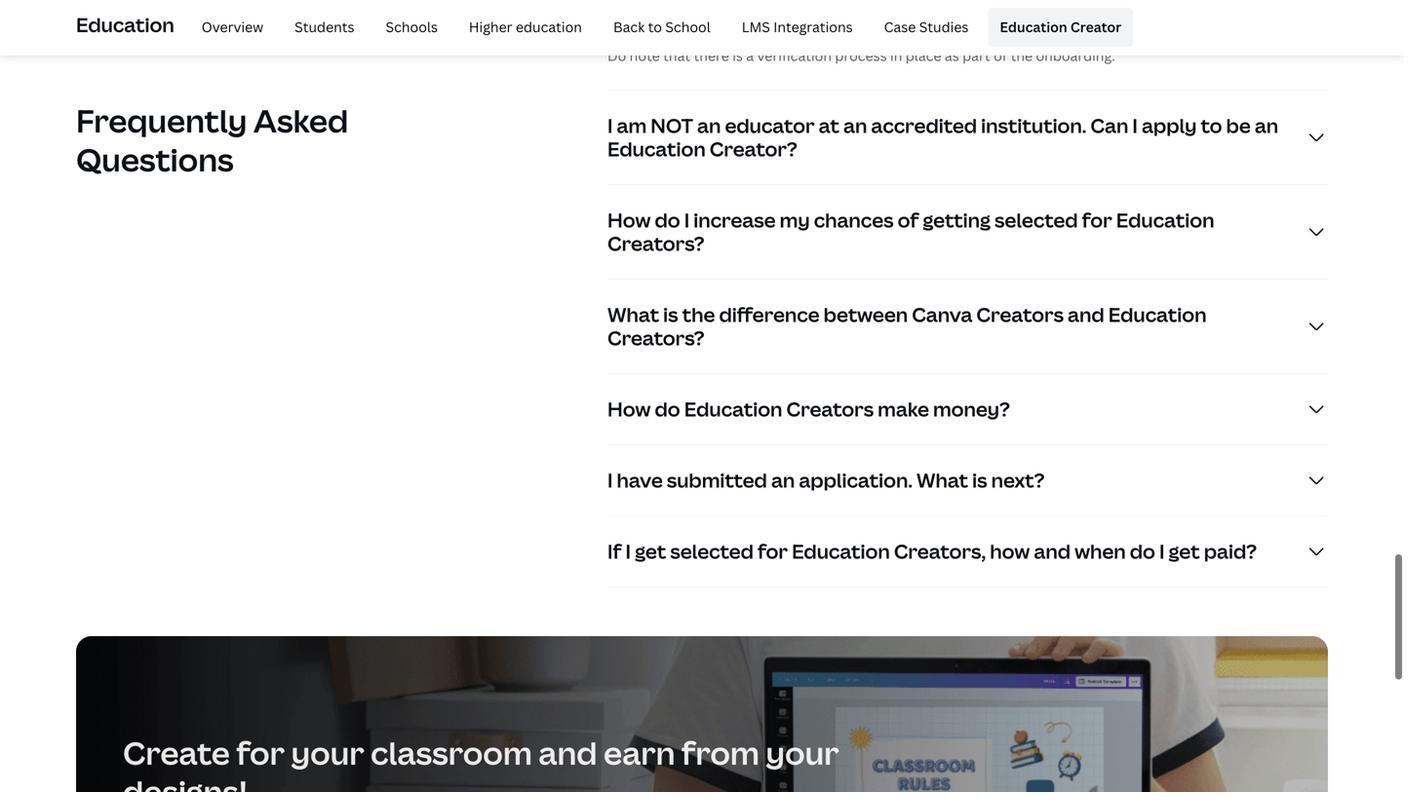 Task type: vqa. For each thing, say whether or not it's contained in the screenshot.
second get from the left
yes



Task type: describe. For each thing, give the bounding box(es) containing it.
overview link
[[190, 8, 275, 47]]

an right submitted
[[771, 465, 795, 492]]

chances
[[814, 205, 894, 232]]

can
[[1091, 110, 1129, 137]]

for inside dropdown button
[[758, 536, 788, 563]]

next?
[[991, 465, 1045, 492]]

as
[[945, 44, 959, 63]]

creators? inside the what is the difference between canva creators and education creators?
[[608, 323, 705, 350]]

do for education
[[655, 394, 680, 421]]

for inside create for your classroom and earn from your designs!
[[236, 730, 285, 773]]

i left am
[[608, 110, 613, 137]]

i am not an educator at an accredited institution. can i apply to be an education creator? button
[[608, 89, 1328, 182]]

lms integrations
[[742, 18, 853, 36]]

institution.
[[981, 110, 1087, 137]]

that
[[663, 44, 691, 63]]

students link
[[283, 8, 366, 47]]

how for how do education creators make money?
[[608, 394, 651, 421]]

menu bar containing overview
[[182, 8, 1133, 47]]

0 horizontal spatial to
[[648, 18, 662, 36]]

how for how do i increase my chances of getting selected for education creators?
[[608, 205, 651, 232]]

creators inside the what is the difference between canva creators and education creators?
[[977, 299, 1064, 326]]

schools
[[386, 18, 438, 36]]

at
[[819, 110, 840, 137]]

educator
[[725, 110, 815, 137]]

do
[[608, 44, 626, 63]]

when
[[1075, 536, 1126, 563]]

1 your from the left
[[291, 730, 364, 773]]

back
[[613, 18, 645, 36]]

what inside the what is the difference between canva creators and education creators?
[[608, 299, 659, 326]]

in
[[890, 44, 902, 63]]

creators,
[[894, 536, 986, 563]]

submitted
[[667, 465, 767, 492]]

creators? inside "how do i increase my chances of getting selected for education creators?"
[[608, 228, 705, 255]]

education creator
[[1000, 18, 1122, 36]]

1 vertical spatial creators
[[787, 394, 874, 421]]

back to school
[[613, 18, 711, 36]]

onboarding.
[[1036, 44, 1116, 63]]

increase
[[694, 205, 776, 232]]

be
[[1226, 110, 1251, 137]]

how do education creators make money?
[[608, 394, 1010, 421]]

is inside the what is the difference between canva creators and education creators?
[[663, 299, 678, 326]]

money?
[[933, 394, 1010, 421]]

note
[[630, 44, 660, 63]]

process
[[835, 44, 887, 63]]

i right when
[[1160, 536, 1165, 563]]

case studies link
[[872, 8, 980, 47]]

1 horizontal spatial the
[[1011, 44, 1033, 63]]

case
[[884, 18, 916, 36]]

education
[[516, 18, 582, 36]]

create for your classroom and earn from your designs!
[[123, 730, 839, 793]]

a
[[746, 44, 754, 63]]

designs!
[[123, 769, 247, 793]]

from
[[682, 730, 760, 773]]

do for i
[[655, 205, 680, 232]]

verification
[[757, 44, 832, 63]]

frequently
[[76, 99, 247, 142]]

canva
[[912, 299, 973, 326]]

education inside i am not an educator at an accredited institution. can i apply to be an education creator?
[[608, 134, 706, 160]]

integrations
[[774, 18, 853, 36]]

selected inside the if i get selected for education creators, how and when do i get paid? dropdown button
[[670, 536, 754, 563]]

1 horizontal spatial is
[[733, 44, 743, 63]]

part
[[963, 44, 991, 63]]



Task type: locate. For each thing, give the bounding box(es) containing it.
getting
[[923, 205, 991, 232]]

0 horizontal spatial is
[[663, 299, 678, 326]]

to
[[648, 18, 662, 36], [1201, 110, 1222, 137]]

creators up i have submitted an application. what is next?
[[787, 394, 874, 421]]

creators right canva
[[977, 299, 1064, 326]]

an
[[697, 110, 721, 137], [844, 110, 867, 137], [1255, 110, 1279, 137], [771, 465, 795, 492]]

how inside "how do i increase my chances of getting selected for education creators?"
[[608, 205, 651, 232]]

selected right "getting"
[[995, 205, 1078, 232]]

school
[[665, 18, 711, 36]]

i right if
[[626, 536, 631, 563]]

the
[[1011, 44, 1033, 63], [682, 299, 715, 326]]

and
[[1068, 299, 1105, 326], [1034, 536, 1071, 563], [539, 730, 597, 773]]

0 vertical spatial of
[[994, 44, 1008, 63]]

frequently asked questions
[[76, 99, 348, 181]]

selected
[[995, 205, 1078, 232], [670, 536, 754, 563]]

0 vertical spatial how
[[608, 205, 651, 232]]

1 vertical spatial is
[[663, 299, 678, 326]]

my
[[780, 205, 810, 232]]

what inside i have submitted an application. what is next? dropdown button
[[917, 465, 968, 492]]

not
[[651, 110, 693, 137]]

2 creators? from the top
[[608, 323, 705, 350]]

get right if
[[635, 536, 666, 563]]

education inside "how do i increase my chances of getting selected for education creators?"
[[1116, 205, 1215, 232]]

accredited
[[871, 110, 977, 137]]

higher education link
[[457, 8, 594, 47]]

2 how from the top
[[608, 394, 651, 421]]

earn
[[604, 730, 675, 773]]

how do i increase my chances of getting selected for education creators?
[[608, 205, 1215, 255]]

i
[[608, 110, 613, 137], [1133, 110, 1138, 137], [684, 205, 690, 232], [608, 465, 613, 492], [626, 536, 631, 563], [1160, 536, 1165, 563]]

1 horizontal spatial selected
[[995, 205, 1078, 232]]

0 horizontal spatial of
[[898, 205, 919, 232]]

is
[[733, 44, 743, 63], [663, 299, 678, 326], [972, 465, 987, 492]]

2 vertical spatial do
[[1130, 536, 1156, 563]]

i am not an educator at an accredited institution. can i apply to be an education creator?
[[608, 110, 1279, 160]]

0 vertical spatial to
[[648, 18, 662, 36]]

how do i increase my chances of getting selected for education creators? button
[[608, 183, 1328, 277]]

how
[[990, 536, 1030, 563]]

students
[[295, 18, 355, 36]]

1 vertical spatial for
[[758, 536, 788, 563]]

1 vertical spatial of
[[898, 205, 919, 232]]

1 how from the top
[[608, 205, 651, 232]]

2 vertical spatial and
[[539, 730, 597, 773]]

get
[[635, 536, 666, 563], [1169, 536, 1200, 563]]

the left difference
[[682, 299, 715, 326]]

of left "getting"
[[898, 205, 919, 232]]

creator?
[[710, 134, 797, 160]]

1 vertical spatial do
[[655, 394, 680, 421]]

classroom
[[371, 730, 532, 773]]

creators
[[977, 299, 1064, 326], [787, 394, 874, 421]]

1 vertical spatial and
[[1034, 536, 1071, 563]]

and inside create for your classroom and earn from your designs!
[[539, 730, 597, 773]]

2 vertical spatial for
[[236, 730, 285, 773]]

0 horizontal spatial get
[[635, 536, 666, 563]]

if i get selected for education creators, how and when do i get paid? button
[[608, 515, 1328, 585]]

0 horizontal spatial selected
[[670, 536, 754, 563]]

i inside "how do i increase my chances of getting selected for education creators?"
[[684, 205, 690, 232]]

1 creators? from the top
[[608, 228, 705, 255]]

0 horizontal spatial what
[[608, 299, 659, 326]]

have
[[617, 465, 663, 492]]

1 get from the left
[[635, 536, 666, 563]]

do inside "how do i increase my chances of getting selected for education creators?"
[[655, 205, 680, 232]]

i right the "can"
[[1133, 110, 1138, 137]]

1 horizontal spatial creators
[[977, 299, 1064, 326]]

for right create
[[236, 730, 285, 773]]

i have submitted an application. what is next? button
[[608, 444, 1328, 514]]

selected inside "how do i increase my chances of getting selected for education creators?"
[[995, 205, 1078, 232]]

an right not
[[697, 110, 721, 137]]

1 horizontal spatial to
[[1201, 110, 1222, 137]]

0 vertical spatial what
[[608, 299, 659, 326]]

2 your from the left
[[766, 730, 839, 773]]

for inside "how do i increase my chances of getting selected for education creators?"
[[1082, 205, 1112, 232]]

am
[[617, 110, 647, 137]]

0 vertical spatial selected
[[995, 205, 1078, 232]]

higher
[[469, 18, 513, 36]]

2 horizontal spatial for
[[1082, 205, 1112, 232]]

for down the "can"
[[1082, 205, 1112, 232]]

i left increase
[[684, 205, 690, 232]]

0 horizontal spatial for
[[236, 730, 285, 773]]

higher education
[[469, 18, 582, 36]]

your
[[291, 730, 364, 773], [766, 730, 839, 773]]

what is the difference between canva creators and education creators? button
[[608, 278, 1328, 371]]

for down i have submitted an application. what is next?
[[758, 536, 788, 563]]

i have submitted an application. what is next?
[[608, 465, 1045, 492]]

0 horizontal spatial the
[[682, 299, 715, 326]]

do up the have
[[655, 394, 680, 421]]

how inside dropdown button
[[608, 394, 651, 421]]

education inside the what is the difference between canva creators and education creators?
[[1109, 299, 1207, 326]]

for
[[1082, 205, 1112, 232], [758, 536, 788, 563], [236, 730, 285, 773]]

case studies
[[884, 18, 969, 36]]

2 get from the left
[[1169, 536, 1200, 563]]

back to school link
[[602, 8, 722, 47]]

1 horizontal spatial your
[[766, 730, 839, 773]]

creators?
[[608, 228, 705, 255], [608, 323, 705, 350]]

selected down submitted
[[670, 536, 754, 563]]

and inside the what is the difference between canva creators and education creators?
[[1068, 299, 1105, 326]]

place
[[906, 44, 942, 63]]

overview
[[202, 18, 263, 36]]

if i get selected for education creators, how and when do i get paid?
[[608, 536, 1257, 563]]

education
[[76, 12, 174, 38], [1000, 18, 1068, 36], [608, 134, 706, 160], [1116, 205, 1215, 232], [1109, 299, 1207, 326], [684, 394, 783, 421], [792, 536, 890, 563]]

0 vertical spatial for
[[1082, 205, 1112, 232]]

how up the have
[[608, 394, 651, 421]]

education creator link
[[988, 8, 1133, 47]]

an right be
[[1255, 110, 1279, 137]]

there
[[694, 44, 729, 63]]

get left paid?
[[1169, 536, 1200, 563]]

how do education creators make money? button
[[608, 372, 1328, 443]]

do note that there is a verification process in place as part of the onboarding.
[[608, 44, 1116, 63]]

apply
[[1142, 110, 1197, 137]]

make
[[878, 394, 929, 421]]

an right "at"
[[844, 110, 867, 137]]

questions
[[76, 138, 234, 181]]

2 vertical spatial is
[[972, 465, 987, 492]]

what
[[608, 299, 659, 326], [917, 465, 968, 492]]

0 vertical spatial is
[[733, 44, 743, 63]]

1 horizontal spatial get
[[1169, 536, 1200, 563]]

0 vertical spatial and
[[1068, 299, 1105, 326]]

1 horizontal spatial what
[[917, 465, 968, 492]]

the inside the what is the difference between canva creators and education creators?
[[682, 299, 715, 326]]

the right part
[[1011, 44, 1033, 63]]

1 horizontal spatial for
[[758, 536, 788, 563]]

of
[[994, 44, 1008, 63], [898, 205, 919, 232]]

2 horizontal spatial is
[[972, 465, 987, 492]]

i left the have
[[608, 465, 613, 492]]

1 horizontal spatial of
[[994, 44, 1008, 63]]

1 vertical spatial to
[[1201, 110, 1222, 137]]

0 horizontal spatial creators
[[787, 394, 874, 421]]

difference
[[719, 299, 820, 326]]

0 vertical spatial do
[[655, 205, 680, 232]]

1 vertical spatial what
[[917, 465, 968, 492]]

0 vertical spatial creators?
[[608, 228, 705, 255]]

to left be
[[1201, 110, 1222, 137]]

between
[[824, 299, 908, 326]]

if
[[608, 536, 622, 563]]

1 vertical spatial creators?
[[608, 323, 705, 350]]

1 vertical spatial selected
[[670, 536, 754, 563]]

1 vertical spatial how
[[608, 394, 651, 421]]

do right when
[[1130, 536, 1156, 563]]

menu bar
[[182, 8, 1133, 47]]

what is the difference between canva creators and education creators?
[[608, 299, 1207, 350]]

creator
[[1071, 18, 1122, 36]]

to right back
[[648, 18, 662, 36]]

lms
[[742, 18, 770, 36]]

application.
[[799, 465, 913, 492]]

studies
[[919, 18, 969, 36]]

asked
[[253, 99, 348, 142]]

0 horizontal spatial your
[[291, 730, 364, 773]]

paid?
[[1204, 536, 1257, 563]]

0 vertical spatial the
[[1011, 44, 1033, 63]]

do
[[655, 205, 680, 232], [655, 394, 680, 421], [1130, 536, 1156, 563]]

lms integrations link
[[730, 8, 865, 47]]

how down am
[[608, 205, 651, 232]]

do left increase
[[655, 205, 680, 232]]

of inside "how do i increase my chances of getting selected for education creators?"
[[898, 205, 919, 232]]

0 vertical spatial creators
[[977, 299, 1064, 326]]

create
[[123, 730, 230, 773]]

of right part
[[994, 44, 1008, 63]]

1 vertical spatial the
[[682, 299, 715, 326]]

to inside i am not an educator at an accredited institution. can i apply to be an education creator?
[[1201, 110, 1222, 137]]

schools link
[[374, 8, 450, 47]]



